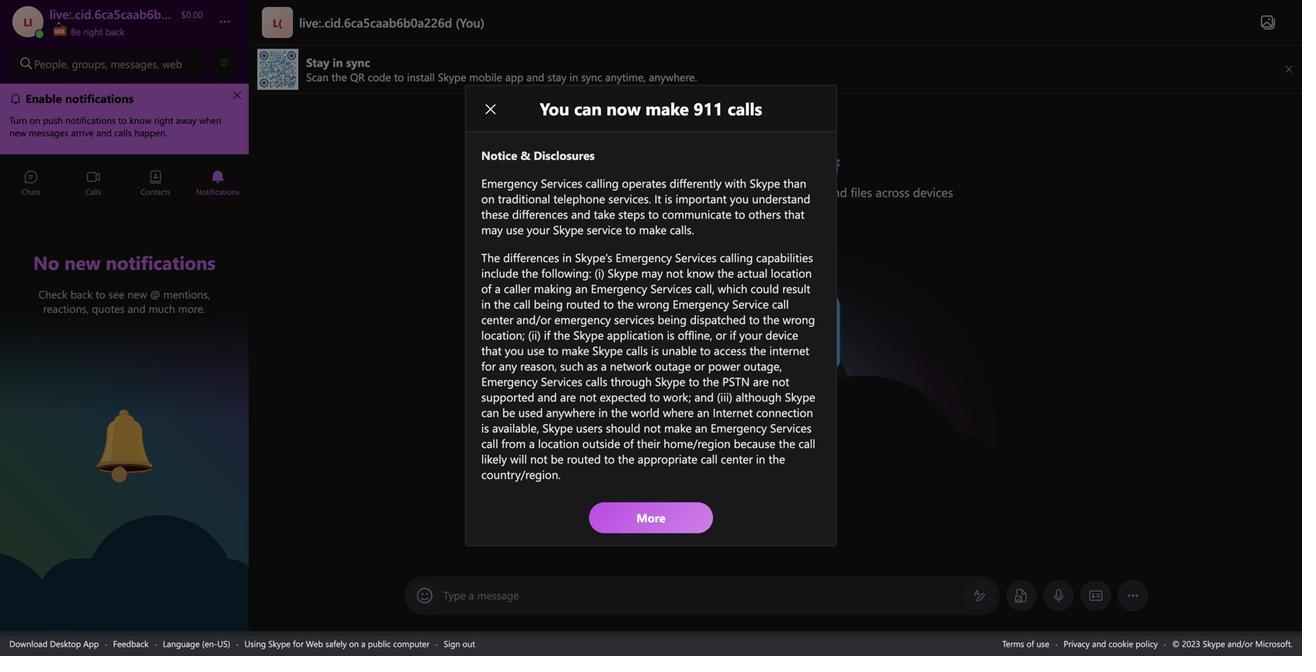 Task type: vqa. For each thing, say whether or not it's contained in the screenshot.
the topmost a
yes



Task type: locate. For each thing, give the bounding box(es) containing it.
bell
[[78, 405, 98, 422]]

a right type
[[469, 588, 474, 603]]

cookie
[[1109, 638, 1134, 650]]

web
[[162, 56, 182, 71]]

groups,
[[72, 56, 108, 71]]

sign out
[[444, 638, 475, 650]]

safely
[[326, 638, 347, 650]]

us)
[[217, 638, 230, 650]]

privacy and cookie policy
[[1064, 638, 1158, 650]]

feedback link
[[113, 638, 149, 650]]

type
[[443, 588, 466, 603]]

using skype for web safely on a public computer
[[245, 638, 430, 650]]

out
[[463, 638, 475, 650]]

a right on
[[361, 638, 366, 650]]

language (en-us)
[[163, 638, 230, 650]]

use
[[1037, 638, 1050, 650]]

sign out link
[[444, 638, 475, 650]]

live:.cid.6ca5caab6b0a226d
[[299, 14, 452, 31]]

skype
[[268, 638, 291, 650]]

messages,
[[111, 56, 159, 71]]

and
[[1093, 638, 1107, 650]]

tab list
[[0, 163, 249, 205]]

web
[[306, 638, 323, 650]]

message
[[477, 588, 519, 603]]

1 vertical spatial a
[[361, 638, 366, 650]]

be right back button
[[50, 22, 203, 38]]

0 vertical spatial a
[[469, 588, 474, 603]]

public
[[368, 638, 391, 650]]

feedback
[[113, 638, 149, 650]]

on
[[349, 638, 359, 650]]

computer
[[393, 638, 430, 650]]

language (en-us) link
[[163, 638, 230, 650]]

download
[[9, 638, 48, 650]]

a
[[469, 588, 474, 603], [361, 638, 366, 650]]

(en-
[[202, 638, 217, 650]]

terms of use link
[[1003, 638, 1050, 650]]

for
[[293, 638, 304, 650]]



Task type: describe. For each thing, give the bounding box(es) containing it.
download desktop app
[[9, 638, 99, 650]]

0 horizontal spatial a
[[361, 638, 366, 650]]

download desktop app link
[[9, 638, 99, 650]]

privacy
[[1064, 638, 1090, 650]]

people, groups, messages, web button
[[12, 50, 205, 78]]

be
[[71, 25, 81, 38]]

sign
[[444, 638, 460, 650]]

(you)
[[456, 14, 485, 31]]

terms of use
[[1003, 638, 1050, 650]]

right
[[84, 25, 103, 38]]

app
[[83, 638, 99, 650]]

using
[[245, 638, 266, 650]]

language
[[163, 638, 200, 650]]

live:.cid.6ca5caab6b0a226d (you)
[[299, 14, 485, 31]]

back
[[105, 25, 124, 38]]

policy
[[1136, 638, 1158, 650]]

people, groups, messages, web
[[34, 56, 182, 71]]

of
[[1027, 638, 1035, 650]]

desktop
[[50, 638, 81, 650]]

privacy and cookie policy link
[[1064, 638, 1158, 650]]

be right back
[[68, 25, 124, 38]]

people,
[[34, 56, 69, 71]]

terms
[[1003, 638, 1025, 650]]

type a message
[[443, 588, 519, 603]]

1 horizontal spatial a
[[469, 588, 474, 603]]

using skype for web safely on a public computer link
[[245, 638, 430, 650]]

Type a message text field
[[444, 588, 961, 604]]



